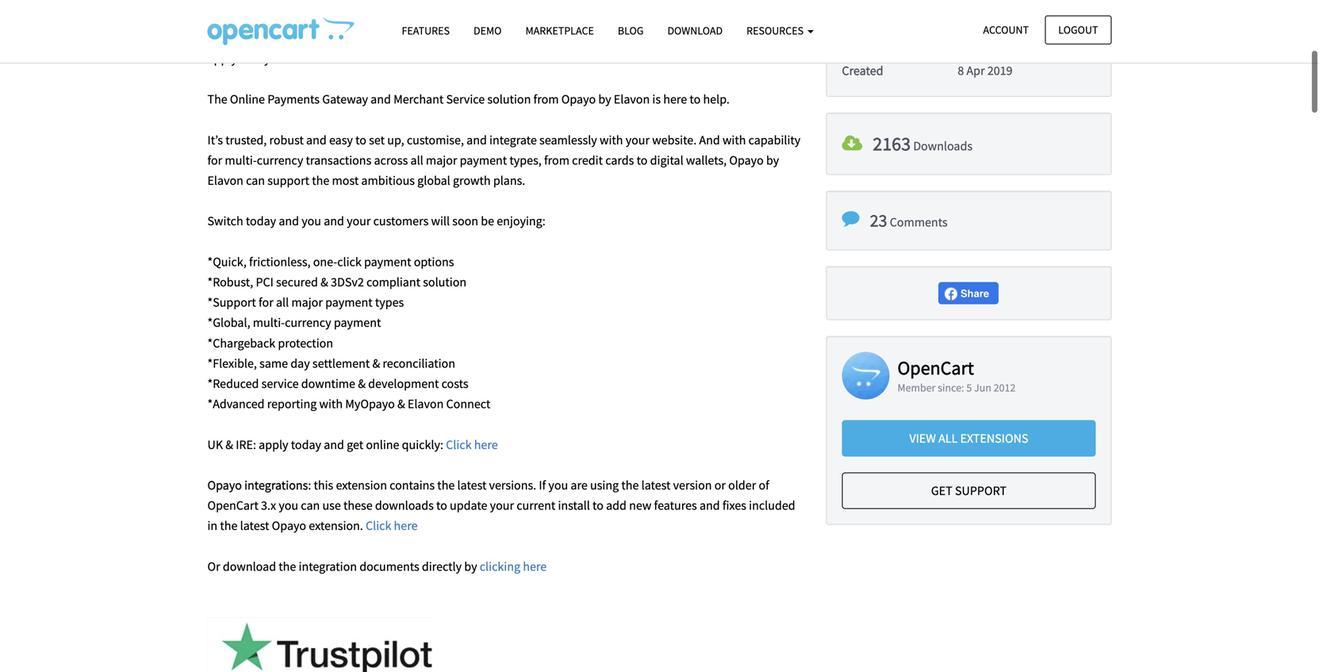 Task type: describe. For each thing, give the bounding box(es) containing it.
*quick,
[[207, 254, 247, 270]]

opencart member since: 5 jun 2012
[[898, 356, 1016, 395]]

clicking
[[480, 558, 521, 574]]

click
[[337, 254, 362, 270]]

easily.
[[677, 30, 709, 46]]

digital
[[650, 152, 684, 168]]

be
[[481, 213, 494, 229]]

marketplace
[[526, 23, 594, 38]]

features
[[654, 498, 697, 513]]

to inside to apply today.
[[767, 30, 778, 46]]

protection
[[278, 335, 333, 351]]

support
[[955, 483, 1007, 499]]

your up click
[[347, 213, 371, 229]]

up,
[[387, 132, 404, 148]]

opencart image
[[842, 352, 890, 400]]

plans.
[[493, 173, 525, 188]]

documents
[[360, 558, 419, 574]]

get support link
[[842, 472, 1096, 509]]

1 horizontal spatial with
[[600, 132, 623, 148]]

8 apr 2019
[[958, 63, 1013, 79]]

older
[[729, 477, 756, 493]]

one
[[443, 30, 463, 46]]

multi- inside it's trusted, robust and easy to set up, customise, and integrate seamlessly with your website. and with capability for multi-currency transactions across all major payment types, from credit cards to digital wallets, opayo by elavon can support the most ambitious global growth plans.
[[225, 152, 257, 168]]

extension.
[[309, 518, 363, 534]]

ambitious
[[361, 173, 415, 188]]

seamlessly
[[540, 132, 597, 148]]

to apply today.
[[207, 30, 778, 67]]

10 nov 2023
[[958, 26, 1022, 42]]

update
[[450, 498, 488, 513]]

add
[[606, 498, 627, 513]]

opencart - opayo uk & ireland (formerly sage pay) image
[[207, 17, 354, 45]]

all inside *quick, frictionless, one-click payment options *robust, pci secured & 3dsv2 compliant solution *support for all major payment types *global, multi-currency payment *chargeback protection *flexible, same day settlement & reconciliation *reduced service downtime & development costs *advanced reporting with myopayo & elavon connect
[[276, 294, 289, 310]]

to right cards
[[637, 152, 648, 168]]

the inside it's trusted, robust and easy to set up, customise, and integrate seamlessly with your website. and with capability for multi-currency transactions across all major payment types, from credit cards to digital wallets, opayo by elavon can support the most ambitious global growth plans.
[[312, 173, 330, 188]]

stop
[[465, 30, 489, 46]]

here down downloads
[[394, 518, 418, 534]]

jun
[[974, 381, 992, 395]]

3dsv2
[[331, 274, 364, 290]]

payment
[[207, 30, 255, 46]]

it's
[[207, 132, 223, 148]]

uk & ire: apply today and get online quickly: click here
[[207, 437, 498, 452]]

0 vertical spatial solution
[[487, 91, 531, 107]]

getting
[[537, 30, 574, 46]]

1 vertical spatial you
[[549, 477, 568, 493]]

23
[[870, 209, 888, 231]]

features link
[[390, 17, 462, 45]]

5
[[967, 381, 972, 395]]

blog
[[618, 23, 644, 38]]

currency inside *quick, frictionless, one-click payment options *robust, pci secured & 3dsv2 compliant solution *support for all major payment types *global, multi-currency payment *chargeback protection *flexible, same day settlement & reconciliation *reduced service downtime & development costs *advanced reporting with myopayo & elavon connect
[[285, 315, 331, 331]]

opayo inside it's trusted, robust and easy to set up, customise, and integrate seamlessly with your website. and with capability for multi-currency transactions across all major payment types, from credit cards to digital wallets, opayo by elavon can support the most ambitious global growth plans.
[[729, 152, 764, 168]]

0 vertical spatial today
[[246, 213, 276, 229]]

:
[[308, 477, 311, 493]]

0 vertical spatial from
[[534, 91, 559, 107]]

apr
[[967, 63, 985, 79]]

in
[[207, 518, 218, 534]]

of
[[759, 477, 770, 493]]

here right clicking
[[523, 558, 547, 574]]

2163 downloads
[[873, 132, 973, 156]]

created
[[842, 63, 884, 79]]

2012
[[994, 381, 1016, 395]]

0 horizontal spatial you
[[279, 498, 298, 513]]

versions.
[[489, 477, 536, 493]]

or
[[207, 558, 220, 574]]

logout
[[1059, 23, 1099, 37]]

logout link
[[1045, 15, 1112, 44]]

payment gateway and acquirer service, your one stop shop for getting online quickly and easily. click here
[[207, 30, 764, 46]]

account link
[[970, 15, 1043, 44]]

for inside *quick, frictionless, one-click payment options *robust, pci secured & 3dsv2 compliant solution *support for all major payment types *global, multi-currency payment *chargeback protection *flexible, same day settlement & reconciliation *reduced service downtime & development costs *advanced reporting with myopayo & elavon connect
[[259, 294, 274, 310]]

here down connect
[[474, 437, 498, 452]]

*chargeback
[[207, 335, 275, 351]]

*global,
[[207, 315, 250, 331]]

payment up compliant
[[364, 254, 411, 270]]

website.
[[652, 132, 697, 148]]

view
[[910, 430, 936, 446]]

new
[[629, 498, 652, 513]]

23 comments
[[870, 209, 948, 231]]

demo link
[[462, 17, 514, 45]]

comments
[[890, 214, 948, 230]]

nov
[[973, 26, 994, 42]]

& up development
[[372, 355, 380, 371]]

0 vertical spatial online
[[577, 30, 610, 46]]

capability
[[749, 132, 801, 148]]

merchant
[[394, 91, 444, 107]]

download
[[668, 23, 723, 38]]

online
[[230, 91, 265, 107]]

here right is
[[664, 91, 687, 107]]

download link
[[656, 17, 735, 45]]

settlement
[[313, 355, 370, 371]]

8
[[958, 63, 964, 79]]

0 horizontal spatial latest
[[240, 518, 269, 534]]

and left easy
[[306, 132, 327, 148]]

& down development
[[397, 396, 405, 412]]

shop
[[491, 30, 517, 46]]

using
[[590, 477, 619, 493]]

quickly:
[[402, 437, 443, 452]]

marketplace link
[[514, 17, 606, 45]]

for inside it's trusted, robust and easy to set up, customise, and integrate seamlessly with your website. and with capability for multi-currency transactions across all major payment types, from credit cards to digital wallets, opayo by elavon can support the most ambitious global growth plans.
[[207, 152, 222, 168]]

opayo down uk
[[207, 477, 242, 493]]

are
[[571, 477, 588, 493]]

resources link
[[735, 17, 826, 45]]

1 vertical spatial online
[[366, 437, 399, 452]]

growth
[[453, 173, 491, 188]]

features
[[402, 23, 450, 38]]

development
[[368, 376, 439, 392]]

*robust,
[[207, 274, 253, 290]]

2 horizontal spatial for
[[520, 30, 535, 46]]

to left 'update'
[[436, 498, 447, 513]]

& up myopayo
[[358, 376, 366, 392]]

to left set
[[356, 132, 367, 148]]

if
[[539, 477, 546, 493]]

cards
[[606, 152, 634, 168]]

& right uk
[[226, 437, 233, 452]]

1 horizontal spatial you
[[302, 213, 321, 229]]

all inside it's trusted, robust and easy to set up, customise, and integrate seamlessly with your website. and with capability for multi-currency transactions across all major payment types, from credit cards to digital wallets, opayo by elavon can support the most ambitious global growth plans.
[[411, 152, 423, 168]]

and left integrate
[[467, 132, 487, 148]]

across
[[374, 152, 408, 168]]

get
[[347, 437, 363, 452]]

your inside : this extension contains the latest versions. if you are using the latest version or older of opencart 3.x you can use these downloads to update your current install to add new features and fixes included in the latest opayo extension.
[[490, 498, 514, 513]]

these
[[344, 498, 373, 513]]

payment inside it's trusted, robust and easy to set up, customise, and integrate seamlessly with your website. and with capability for multi-currency transactions across all major payment types, from credit cards to digital wallets, opayo by elavon can support the most ambitious global growth plans.
[[460, 152, 507, 168]]

by inside it's trusted, robust and easy to set up, customise, and integrate seamlessly with your website. and with capability for multi-currency transactions across all major payment types, from credit cards to digital wallets, opayo by elavon can support the most ambitious global growth plans.
[[766, 152, 779, 168]]



Task type: locate. For each thing, give the bounding box(es) containing it.
2019
[[988, 63, 1013, 79]]

wallets,
[[686, 152, 727, 168]]

0 vertical spatial click here link
[[712, 30, 764, 46]]

and right gateway
[[371, 91, 391, 107]]

0 horizontal spatial can
[[246, 173, 265, 188]]

0 vertical spatial elavon
[[614, 91, 650, 107]]

1 horizontal spatial click
[[446, 437, 472, 452]]

or
[[715, 477, 726, 493]]

2 vertical spatial by
[[464, 558, 477, 574]]

1 horizontal spatial by
[[599, 91, 611, 107]]

*flexible,
[[207, 355, 257, 371]]

0 vertical spatial multi-
[[225, 152, 257, 168]]

0 horizontal spatial click here link
[[366, 518, 418, 534]]

and down support
[[279, 213, 299, 229]]

with inside *quick, frictionless, one-click payment options *robust, pci secured & 3dsv2 compliant solution *support for all major payment types *global, multi-currency payment *chargeback protection *flexible, same day settlement & reconciliation *reduced service downtime & development costs *advanced reporting with myopayo & elavon connect
[[319, 396, 343, 412]]

acquirer
[[327, 30, 371, 46]]

2163
[[873, 132, 911, 156]]

frictionless,
[[249, 254, 311, 270]]

0 vertical spatial currency
[[257, 152, 303, 168]]

1 vertical spatial from
[[544, 152, 570, 168]]

& down one-
[[321, 274, 328, 290]]

opayo integrations
[[207, 477, 308, 493]]

click here link down connect
[[446, 437, 498, 452]]

and left get
[[324, 437, 344, 452]]

2 horizontal spatial click
[[712, 30, 738, 46]]

to right download link
[[767, 30, 778, 46]]

for down "pci"
[[259, 294, 274, 310]]

click
[[712, 30, 738, 46], [446, 437, 472, 452], [366, 518, 391, 534]]

solution
[[487, 91, 531, 107], [423, 274, 467, 290]]

2 vertical spatial click here link
[[366, 518, 418, 534]]

2 vertical spatial for
[[259, 294, 274, 310]]

integration
[[299, 558, 357, 574]]

2 horizontal spatial with
[[723, 132, 746, 148]]

today.
[[240, 51, 273, 67]]

can left support
[[246, 173, 265, 188]]

the up 'update'
[[437, 477, 455, 493]]

0 horizontal spatial apply
[[207, 51, 237, 67]]

: this extension contains the latest versions. if you are using the latest version or older of opencart 3.x you can use these downloads to update your current install to add new features and fixes included in the latest opayo extension.
[[207, 477, 796, 534]]

demo
[[474, 23, 502, 38]]

the left most
[[312, 173, 330, 188]]

types,
[[510, 152, 542, 168]]

with down downtime
[[319, 396, 343, 412]]

ire:
[[236, 437, 256, 452]]

for right shop
[[520, 30, 535, 46]]

by down capability
[[766, 152, 779, 168]]

1 vertical spatial apply
[[259, 437, 288, 452]]

for
[[520, 30, 535, 46], [207, 152, 222, 168], [259, 294, 274, 310]]

from
[[534, 91, 559, 107], [544, 152, 570, 168]]

transactions
[[306, 152, 372, 168]]

by right directly
[[464, 558, 477, 574]]

2 horizontal spatial latest
[[642, 477, 671, 493]]

can down ":"
[[301, 498, 320, 513]]

currency down the robust
[[257, 152, 303, 168]]

apply
[[207, 51, 237, 67], [259, 437, 288, 452]]

2 horizontal spatial elavon
[[614, 91, 650, 107]]

with up cards
[[600, 132, 623, 148]]

1 horizontal spatial apply
[[259, 437, 288, 452]]

myopayo
[[345, 396, 395, 412]]

1 horizontal spatial opencart
[[898, 356, 974, 380]]

major inside *quick, frictionless, one-click payment options *robust, pci secured & 3dsv2 compliant solution *support for all major payment types *global, multi-currency payment *chargeback protection *flexible, same day settlement & reconciliation *reduced service downtime & development costs *advanced reporting with myopayo & elavon connect
[[291, 294, 323, 310]]

by
[[599, 91, 611, 107], [766, 152, 779, 168], [464, 558, 477, 574]]

the online payments gateway and merchant service solution from opayo by elavon is here to help.
[[207, 91, 730, 107]]

switch today and you and your customers will soon be enjoying:
[[207, 213, 546, 229]]

latest down the 3.x
[[240, 518, 269, 534]]

1 horizontal spatial all
[[411, 152, 423, 168]]

major inside it's trusted, robust and easy to set up, customise, and integrate seamlessly with your website. and with capability for multi-currency transactions across all major payment types, from credit cards to digital wallets, opayo by elavon can support the most ambitious global growth plans.
[[426, 152, 457, 168]]

your inside it's trusted, robust and easy to set up, customise, and integrate seamlessly with your website. and with capability for multi-currency transactions across all major payment types, from credit cards to digital wallets, opayo by elavon can support the most ambitious global growth plans.
[[626, 132, 650, 148]]

1 horizontal spatial elavon
[[408, 396, 444, 412]]

clicking here link
[[480, 558, 547, 574]]

and left the acquirer
[[304, 30, 324, 46]]

opayo inside : this extension contains the latest versions. if you are using the latest version or older of opencart 3.x you can use these downloads to update your current install to add new features and fixes included in the latest opayo extension.
[[272, 518, 306, 534]]

1 horizontal spatial can
[[301, 498, 320, 513]]

2 vertical spatial all
[[939, 430, 958, 446]]

to
[[767, 30, 778, 46], [690, 91, 701, 107], [356, 132, 367, 148], [637, 152, 648, 168], [436, 498, 447, 513], [593, 498, 604, 513]]

the right in
[[220, 518, 238, 534]]

click here link
[[712, 30, 764, 46], [446, 437, 498, 452], [366, 518, 418, 534]]

currency
[[257, 152, 303, 168], [285, 315, 331, 331]]

1 horizontal spatial solution
[[487, 91, 531, 107]]

solution inside *quick, frictionless, one-click payment options *robust, pci secured & 3dsv2 compliant solution *support for all major payment types *global, multi-currency payment *chargeback protection *flexible, same day settlement & reconciliation *reduced service downtime & development costs *advanced reporting with myopayo & elavon connect
[[423, 274, 467, 290]]

2023
[[997, 26, 1022, 42]]

1 vertical spatial multi-
[[253, 315, 285, 331]]

gateway
[[322, 91, 368, 107]]

0 vertical spatial opencart
[[898, 356, 974, 380]]

your left one
[[416, 30, 440, 46]]

the
[[312, 173, 330, 188], [437, 477, 455, 493], [622, 477, 639, 493], [220, 518, 238, 534], [279, 558, 296, 574]]

0 horizontal spatial solution
[[423, 274, 467, 290]]

0 horizontal spatial by
[[464, 558, 477, 574]]

0 horizontal spatial with
[[319, 396, 343, 412]]

with right and
[[723, 132, 746, 148]]

account
[[984, 23, 1029, 37]]

&
[[321, 274, 328, 290], [372, 355, 380, 371], [358, 376, 366, 392], [397, 396, 405, 412], [226, 437, 233, 452]]

0 horizontal spatial all
[[276, 294, 289, 310]]

all right view
[[939, 430, 958, 446]]

1 horizontal spatial major
[[426, 152, 457, 168]]

can inside : this extension contains the latest versions. if you are using the latest version or older of opencart 3.x you can use these downloads to update your current install to add new features and fixes included in the latest opayo extension.
[[301, 498, 320, 513]]

from inside it's trusted, robust and easy to set up, customise, and integrate seamlessly with your website. and with capability for multi-currency transactions across all major payment types, from credit cards to digital wallets, opayo by elavon can support the most ambitious global growth plans.
[[544, 152, 570, 168]]

integrate
[[490, 132, 537, 148]]

most
[[332, 173, 359, 188]]

0 vertical spatial can
[[246, 173, 265, 188]]

2 horizontal spatial click here link
[[712, 30, 764, 46]]

latest up 'update'
[[457, 477, 487, 493]]

0 horizontal spatial click
[[366, 518, 391, 534]]

cloud download image
[[842, 134, 863, 153]]

2 horizontal spatial you
[[549, 477, 568, 493]]

*reduced
[[207, 376, 259, 392]]

get
[[931, 483, 953, 499]]

1 vertical spatial today
[[291, 437, 321, 452]]

apply right ire:
[[259, 437, 288, 452]]

0 horizontal spatial for
[[207, 152, 222, 168]]

your up cards
[[626, 132, 650, 148]]

today right switch at top
[[246, 213, 276, 229]]

to left the add
[[593, 498, 604, 513]]

from down "seamlessly"
[[544, 152, 570, 168]]

payment down types
[[334, 315, 381, 331]]

get support
[[931, 483, 1007, 499]]

0 horizontal spatial elavon
[[207, 173, 244, 188]]

1 horizontal spatial click here link
[[446, 437, 498, 452]]

gateway
[[257, 30, 301, 46]]

1 vertical spatial all
[[276, 294, 289, 310]]

opencart up since:
[[898, 356, 974, 380]]

0 vertical spatial you
[[302, 213, 321, 229]]

0 horizontal spatial opencart
[[207, 498, 259, 513]]

your down versions.
[[490, 498, 514, 513]]

from up "seamlessly"
[[534, 91, 559, 107]]

and up one-
[[324, 213, 344, 229]]

opayo up "seamlessly"
[[562, 91, 596, 107]]

and down or
[[700, 498, 720, 513]]

and inside : this extension contains the latest versions. if you are using the latest version or older of opencart 3.x you can use these downloads to update your current install to add new features and fixes included in the latest opayo extension.
[[700, 498, 720, 513]]

1 vertical spatial can
[[301, 498, 320, 513]]

fixes
[[723, 498, 747, 513]]

elavon inside *quick, frictionless, one-click payment options *robust, pci secured & 3dsv2 compliant solution *support for all major payment types *global, multi-currency payment *chargeback protection *flexible, same day settlement & reconciliation *reduced service downtime & development costs *advanced reporting with myopayo & elavon connect
[[408, 396, 444, 412]]

online right get
[[366, 437, 399, 452]]

major down the secured on the left of the page
[[291, 294, 323, 310]]

0 vertical spatial apply
[[207, 51, 237, 67]]

10
[[958, 26, 971, 42]]

2 vertical spatial elavon
[[408, 396, 444, 412]]

all down the secured on the left of the page
[[276, 294, 289, 310]]

easy
[[329, 132, 353, 148]]

click right easily.
[[712, 30, 738, 46]]

pci
[[256, 274, 274, 290]]

secured
[[276, 274, 318, 290]]

opencart
[[898, 356, 974, 380], [207, 498, 259, 513]]

click here
[[366, 518, 418, 534]]

and left easily.
[[654, 30, 674, 46]]

or download the integration documents directly by clicking here
[[207, 558, 547, 574]]

click here link down downloads
[[366, 518, 418, 534]]

comment image
[[842, 210, 860, 228]]

online right the getting at left
[[577, 30, 610, 46]]

trusted,
[[226, 132, 267, 148]]

will
[[431, 213, 450, 229]]

the up new
[[622, 477, 639, 493]]

multi-
[[225, 152, 257, 168], [253, 315, 285, 331]]

credit
[[572, 152, 603, 168]]

since:
[[938, 381, 964, 395]]

reconciliation
[[383, 355, 455, 371]]

1 vertical spatial for
[[207, 152, 222, 168]]

1 horizontal spatial today
[[291, 437, 321, 452]]

by left is
[[599, 91, 611, 107]]

payment down 3dsv2
[[325, 294, 373, 310]]

all
[[411, 152, 423, 168], [276, 294, 289, 310], [939, 430, 958, 446]]

1 vertical spatial opencart
[[207, 498, 259, 513]]

1 vertical spatial major
[[291, 294, 323, 310]]

it's trusted, robust and easy to set up, customise, and integrate seamlessly with your website. and with capability for multi-currency transactions across all major payment types, from credit cards to digital wallets, opayo by elavon can support the most ambitious global growth plans.
[[207, 132, 801, 188]]

reporting
[[267, 396, 317, 412]]

multi- inside *quick, frictionless, one-click payment options *robust, pci secured & 3dsv2 compliant solution *support for all major payment types *global, multi-currency payment *chargeback protection *flexible, same day settlement & reconciliation *reduced service downtime & development costs *advanced reporting with myopayo & elavon connect
[[253, 315, 285, 331]]

0 vertical spatial by
[[599, 91, 611, 107]]

apply down payment
[[207, 51, 237, 67]]

major down customise, at the left
[[426, 152, 457, 168]]

you up one-
[[302, 213, 321, 229]]

one-
[[313, 254, 337, 270]]

1 vertical spatial elavon
[[207, 173, 244, 188]]

0 vertical spatial major
[[426, 152, 457, 168]]

elavon up switch at top
[[207, 173, 244, 188]]

opayo down capability
[[729, 152, 764, 168]]

switch
[[207, 213, 243, 229]]

download
[[223, 558, 276, 574]]

1 vertical spatial by
[[766, 152, 779, 168]]

compliant
[[367, 274, 421, 290]]

elavon left is
[[614, 91, 650, 107]]

extensions
[[961, 430, 1029, 446]]

latest up new
[[642, 477, 671, 493]]

elavon inside it's trusted, robust and easy to set up, customise, and integrate seamlessly with your website. and with capability for multi-currency transactions across all major payment types, from credit cards to digital wallets, opayo by elavon can support the most ambitious global growth plans.
[[207, 173, 244, 188]]

apply inside to apply today.
[[207, 51, 237, 67]]

current
[[517, 498, 556, 513]]

multi- down trusted,
[[225, 152, 257, 168]]

0 horizontal spatial online
[[366, 437, 399, 452]]

currency inside it's trusted, robust and easy to set up, customise, and integrate seamlessly with your website. and with capability for multi-currency transactions across all major payment types, from credit cards to digital wallets, opayo by elavon can support the most ambitious global growth plans.
[[257, 152, 303, 168]]

0 horizontal spatial major
[[291, 294, 323, 310]]

solution down options
[[423, 274, 467, 290]]

customers
[[373, 213, 429, 229]]

is
[[653, 91, 661, 107]]

opencart inside : this extension contains the latest versions. if you are using the latest version or older of opencart 3.x you can use these downloads to update your current install to add new features and fixes included in the latest opayo extension.
[[207, 498, 259, 513]]

support
[[268, 173, 309, 188]]

solution up integrate
[[487, 91, 531, 107]]

*support
[[207, 294, 256, 310]]

1 horizontal spatial latest
[[457, 477, 487, 493]]

payment up growth
[[460, 152, 507, 168]]

2 horizontal spatial all
[[939, 430, 958, 446]]

downloads
[[914, 138, 973, 154]]

view all extensions link
[[842, 420, 1096, 456]]

you right the if
[[549, 477, 568, 493]]

2 vertical spatial you
[[279, 498, 298, 513]]

1 vertical spatial currency
[[285, 315, 331, 331]]

1 horizontal spatial online
[[577, 30, 610, 46]]

multi- up "*chargeback"
[[253, 315, 285, 331]]

opencart up in
[[207, 498, 259, 513]]

0 vertical spatial for
[[520, 30, 535, 46]]

included
[[749, 498, 796, 513]]

elavon down development
[[408, 396, 444, 412]]

directly
[[422, 558, 462, 574]]

here right download link
[[740, 30, 764, 46]]

2 vertical spatial click
[[366, 518, 391, 534]]

service,
[[373, 30, 414, 46]]

opayo down the 3.x
[[272, 518, 306, 534]]

opencart inside "opencart member since: 5 jun 2012"
[[898, 356, 974, 380]]

1 vertical spatial click here link
[[446, 437, 498, 452]]

all right across
[[411, 152, 423, 168]]

currency up protection
[[285, 315, 331, 331]]

member
[[898, 381, 936, 395]]

you right the 3.x
[[279, 498, 298, 513]]

0 vertical spatial click
[[712, 30, 738, 46]]

click down these
[[366, 518, 391, 534]]

0 vertical spatial all
[[411, 152, 423, 168]]

costs
[[442, 376, 469, 392]]

0 horizontal spatial today
[[246, 213, 276, 229]]

click right the "quickly:"
[[446, 437, 472, 452]]

1 horizontal spatial for
[[259, 294, 274, 310]]

click here link right easily.
[[712, 30, 764, 46]]

2 horizontal spatial by
[[766, 152, 779, 168]]

the right the download
[[279, 558, 296, 574]]

today up ":"
[[291, 437, 321, 452]]

to left help. at right
[[690, 91, 701, 107]]

day
[[291, 355, 310, 371]]

1 vertical spatial solution
[[423, 274, 467, 290]]

here
[[740, 30, 764, 46], [664, 91, 687, 107], [474, 437, 498, 452], [394, 518, 418, 534], [523, 558, 547, 574]]

can inside it's trusted, robust and easy to set up, customise, and integrate seamlessly with your website. and with capability for multi-currency transactions across all major payment types, from credit cards to digital wallets, opayo by elavon can support the most ambitious global growth plans.
[[246, 173, 265, 188]]

for down it's
[[207, 152, 222, 168]]

1 vertical spatial click
[[446, 437, 472, 452]]



Task type: vqa. For each thing, say whether or not it's contained in the screenshot.
expensive
no



